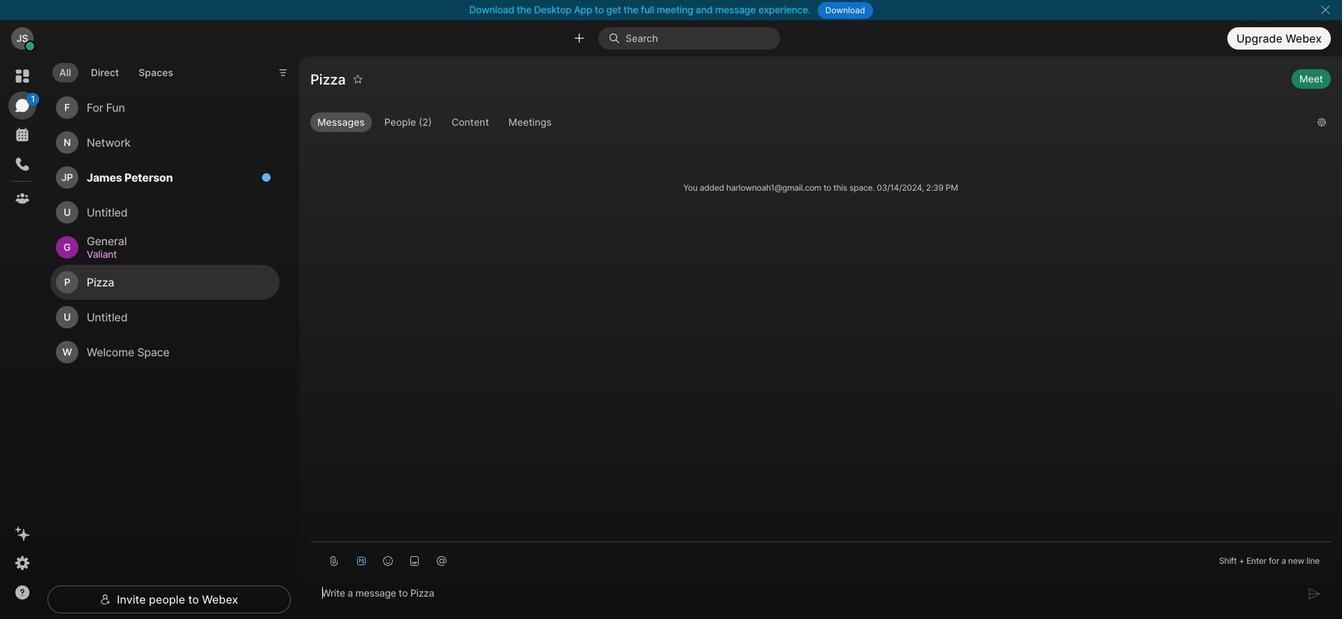 Task type: vqa. For each thing, say whether or not it's contained in the screenshot.
Test Space list item
no



Task type: describe. For each thing, give the bounding box(es) containing it.
general list item
[[50, 230, 280, 265]]

webex tab list
[[8, 62, 39, 213]]

1 untitled list item from the top
[[50, 195, 280, 230]]

cancel_16 image
[[1320, 4, 1331, 15]]

new messages image
[[262, 173, 271, 183]]



Task type: locate. For each thing, give the bounding box(es) containing it.
2 untitled list item from the top
[[50, 300, 280, 335]]

untitled list item up valiant 'element'
[[50, 195, 280, 230]]

welcome space list item
[[50, 335, 280, 370]]

tab list
[[49, 55, 184, 87]]

pizza list item
[[50, 265, 280, 300]]

0 vertical spatial untitled list item
[[50, 195, 280, 230]]

navigation
[[0, 57, 45, 620]]

untitled list item down valiant 'element'
[[50, 300, 280, 335]]

valiant element
[[87, 247, 263, 262]]

untitled list item
[[50, 195, 280, 230], [50, 300, 280, 335]]

for fun list item
[[50, 90, 280, 125]]

james peterson, new messages list item
[[50, 160, 280, 195]]

message composer toolbar element
[[310, 542, 1331, 575]]

group
[[310, 112, 1307, 135]]

network list item
[[50, 125, 280, 160]]

1 vertical spatial untitled list item
[[50, 300, 280, 335]]



